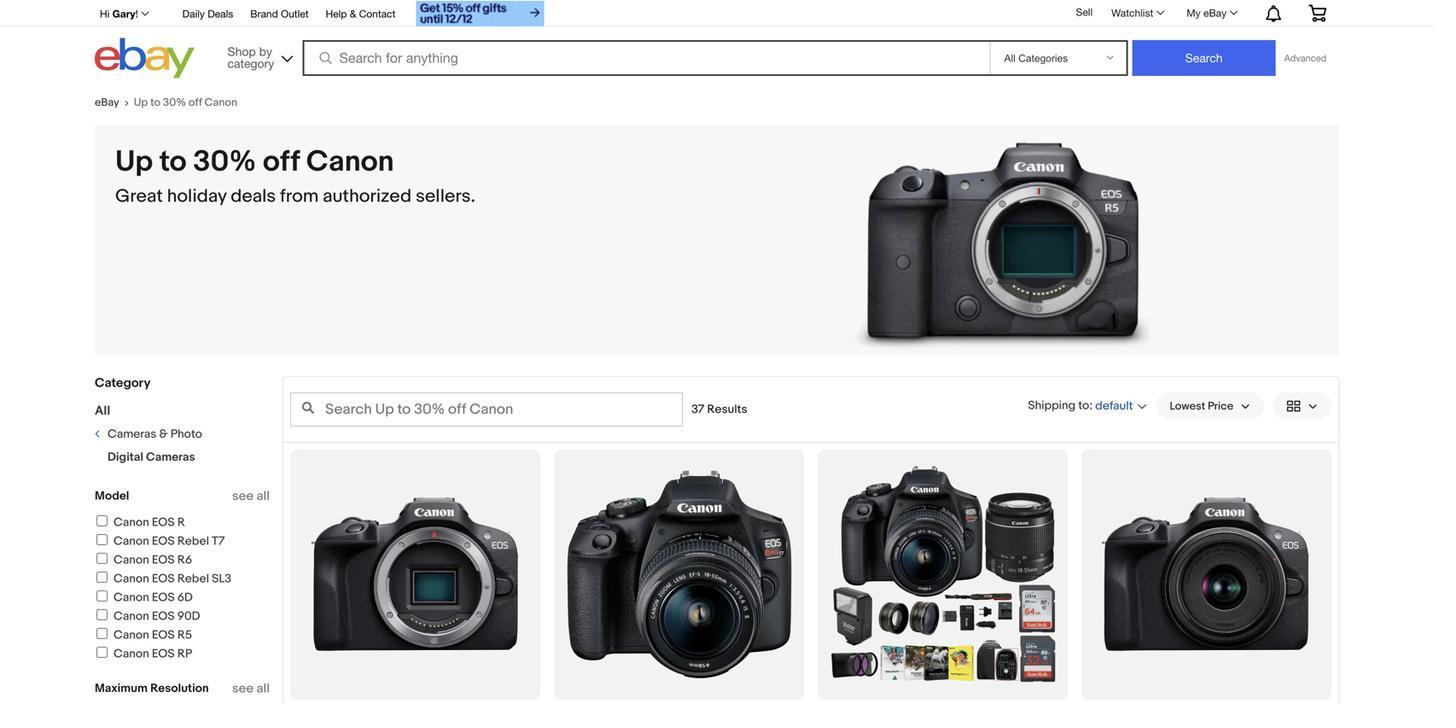 Task type: locate. For each thing, give the bounding box(es) containing it.
0 vertical spatial cameras
[[108, 427, 157, 442]]

1 vertical spatial see
[[232, 681, 254, 697]]

brand
[[250, 8, 278, 20]]

see all for model
[[232, 489, 270, 504]]

canon for canon eos rebel t7
[[114, 534, 149, 549]]

0 horizontal spatial 30%
[[163, 96, 186, 109]]

Search for anything text field
[[305, 42, 986, 74]]

all
[[257, 489, 270, 504], [257, 681, 270, 697]]

30%
[[163, 96, 186, 109], [193, 144, 256, 180]]

1 vertical spatial 30%
[[193, 144, 256, 180]]

7 eos from the top
[[152, 628, 175, 643]]

37
[[691, 402, 704, 417]]

eos left r
[[152, 516, 175, 530]]

canon for canon eos rebel sl3
[[114, 572, 149, 586]]

canon up canon eos 90d 'link'
[[114, 591, 149, 605]]

5 eos from the top
[[152, 591, 175, 605]]

canon
[[204, 96, 237, 109], [306, 144, 394, 180], [114, 516, 149, 530], [114, 534, 149, 549], [114, 553, 149, 568], [114, 572, 149, 586], [114, 591, 149, 605], [114, 609, 149, 624], [114, 628, 149, 643], [114, 647, 149, 662]]

canon eos r link
[[94, 516, 185, 530]]

1 vertical spatial rebel
[[177, 572, 209, 586]]

holiday
[[167, 185, 227, 207]]

eos up canon eos r6
[[152, 534, 175, 549]]

1 horizontal spatial ebay
[[1203, 7, 1227, 19]]

6 eos from the top
[[152, 609, 175, 624]]

canon eos rebel t7
[[114, 534, 225, 549]]

sell link
[[1068, 6, 1100, 18]]

rebel
[[177, 534, 209, 549], [177, 572, 209, 586]]

eos down canon eos 90d
[[152, 628, 175, 643]]

up for up to 30% off canon great holiday deals from authorized sellers.
[[115, 144, 153, 180]]

r5
[[177, 628, 192, 643]]

0 vertical spatial to
[[150, 96, 161, 109]]

rebel for sl3
[[177, 572, 209, 586]]

view: gallery view image
[[1286, 397, 1318, 415]]

cameras & photo link
[[94, 427, 202, 442]]

ebay
[[1203, 7, 1227, 19], [95, 96, 119, 109]]

ebay left up to 30% off canon
[[95, 96, 119, 109]]

Canon EOS RP checkbox
[[96, 647, 108, 658]]

canon eos rebel sl3 link
[[94, 572, 231, 586]]

from
[[280, 185, 319, 207]]

canon eos rp link
[[94, 647, 192, 662]]

0 vertical spatial ebay
[[1203, 7, 1227, 19]]

2 vertical spatial to
[[1078, 399, 1089, 413]]

eos up 'canon eos 6d'
[[152, 572, 175, 586]]

great
[[115, 185, 163, 207]]

contact
[[359, 8, 395, 20]]

canon eos rp
[[114, 647, 192, 662]]

0 horizontal spatial &
[[159, 427, 168, 442]]

to inside up to 30% off canon great holiday deals from authorized sellers.
[[159, 144, 187, 180]]

daily deals link
[[182, 5, 233, 24]]

Canon EOS R checkbox
[[96, 516, 108, 527]]

0 vertical spatial rebel
[[177, 534, 209, 549]]

eos
[[152, 516, 175, 530], [152, 534, 175, 549], [152, 553, 175, 568], [152, 572, 175, 586], [152, 591, 175, 605], [152, 609, 175, 624], [152, 628, 175, 643], [152, 647, 175, 662]]

1 vertical spatial up
[[115, 144, 153, 180]]

all link
[[95, 403, 110, 419]]

1 see all button from the top
[[232, 489, 270, 504]]

1 vertical spatial &
[[159, 427, 168, 442]]

eos down 'canon eos 6d'
[[152, 609, 175, 624]]

deals
[[231, 185, 276, 207]]

canon for canon eos 6d
[[114, 591, 149, 605]]

ebay right my
[[1203, 7, 1227, 19]]

help & contact
[[326, 8, 395, 20]]

Canon EOS Rebel T7 checkbox
[[96, 534, 108, 545]]

up for up to 30% off canon
[[134, 96, 148, 109]]

see all
[[232, 489, 270, 504], [232, 681, 270, 697]]

0 vertical spatial see
[[232, 489, 254, 504]]

shop by category
[[227, 44, 274, 70]]

4 eos from the top
[[152, 572, 175, 586]]

0 vertical spatial off
[[188, 96, 202, 109]]

30% up 'holiday'
[[193, 144, 256, 180]]

0 vertical spatial see all button
[[232, 489, 270, 504]]

to for up to 30% off canon
[[150, 96, 161, 109]]

canon eos r
[[114, 516, 185, 530]]

help
[[326, 8, 347, 20]]

canon eos r5 link
[[94, 628, 192, 643]]

my ebay link
[[1177, 3, 1245, 23]]

1 rebel from the top
[[177, 534, 209, 549]]

results
[[707, 402, 747, 417]]

0 vertical spatial all
[[257, 489, 270, 504]]

canon up canon eos rp link
[[114, 628, 149, 643]]

canon eos rebel t7 dslr camera and ef-s 18-55mm is ii lens kit image
[[554, 450, 804, 700]]

& inside account navigation
[[350, 8, 356, 20]]

shop by category button
[[220, 38, 297, 75]]

deals
[[208, 8, 233, 20]]

canon right canon eos r6 checkbox
[[114, 553, 149, 568]]

1 vertical spatial see all button
[[232, 681, 270, 697]]

outlet
[[281, 8, 309, 20]]

canon up authorized
[[306, 144, 394, 180]]

canon right the canon eos r checkbox
[[114, 516, 149, 530]]

2 see all button from the top
[[232, 681, 270, 697]]

8 eos from the top
[[152, 647, 175, 662]]

3 eos from the top
[[152, 553, 175, 568]]

canon inside up to 30% off canon great holiday deals from authorized sellers.
[[306, 144, 394, 180]]

to left default at the bottom of the page
[[1078, 399, 1089, 413]]

off inside up to 30% off canon great holiday deals from authorized sellers.
[[263, 144, 300, 180]]

to inside shipping to : default
[[1078, 399, 1089, 413]]

1 vertical spatial all
[[257, 681, 270, 697]]

2 see all from the top
[[232, 681, 270, 697]]

canon up "canon eos r5" link
[[114, 609, 149, 624]]

rebel up "r6"
[[177, 534, 209, 549]]

canon eos 6d
[[114, 591, 193, 605]]

30% inside up to 30% off canon great holiday deals from authorized sellers.
[[193, 144, 256, 180]]

off
[[188, 96, 202, 109], [263, 144, 300, 180]]

rp
[[177, 647, 192, 662]]

rebel up 6d
[[177, 572, 209, 586]]

canon down canon eos r link
[[114, 534, 149, 549]]

up to 30% off canon
[[134, 96, 237, 109]]

eos down canon eos r5
[[152, 647, 175, 662]]

canon eos 90d link
[[94, 609, 200, 624]]

cameras down cameras & photo
[[146, 450, 195, 465]]

advanced
[[1284, 52, 1326, 64]]

1 see all from the top
[[232, 489, 270, 504]]

none submit inside shop by category banner
[[1132, 40, 1276, 76]]

eos up the canon eos rebel sl3 "link"
[[152, 553, 175, 568]]

0 vertical spatial &
[[350, 8, 356, 20]]

1 vertical spatial to
[[159, 144, 187, 180]]

up inside up to 30% off canon great holiday deals from authorized sellers.
[[115, 144, 153, 180]]

1 horizontal spatial 30%
[[193, 144, 256, 180]]

& left photo
[[159, 427, 168, 442]]

category
[[227, 56, 274, 70]]

shop by category banner
[[90, 0, 1339, 83]]

canon for canon eos r5
[[114, 628, 149, 643]]

1 vertical spatial off
[[263, 144, 300, 180]]

0 vertical spatial see all
[[232, 489, 270, 504]]

see all button for model
[[232, 489, 270, 504]]

canon for canon eos 90d
[[114, 609, 149, 624]]

see all button
[[232, 489, 270, 504], [232, 681, 270, 697]]

!
[[135, 8, 138, 20]]

cameras up digital
[[108, 427, 157, 442]]

by
[[259, 44, 272, 58]]

1 horizontal spatial off
[[263, 144, 300, 180]]

1 vertical spatial see all
[[232, 681, 270, 697]]

cameras
[[108, 427, 157, 442], [146, 450, 195, 465]]

to
[[150, 96, 161, 109], [159, 144, 187, 180], [1078, 399, 1089, 413]]

canon down canon eos r6 link
[[114, 572, 149, 586]]

2 all from the top
[[257, 681, 270, 697]]

canon for canon eos r6
[[114, 553, 149, 568]]

to right 'ebay' link
[[150, 96, 161, 109]]

to for shipping to : default
[[1078, 399, 1089, 413]]

2 rebel from the top
[[177, 572, 209, 586]]

see
[[232, 489, 254, 504], [232, 681, 254, 697]]

all for maximum resolution
[[257, 681, 270, 697]]

2 eos from the top
[[152, 534, 175, 549]]

see for model
[[232, 489, 254, 504]]

30% right 'ebay' link
[[163, 96, 186, 109]]

1 eos from the top
[[152, 516, 175, 530]]

1 all from the top
[[257, 489, 270, 504]]

1 see from the top
[[232, 489, 254, 504]]

:
[[1089, 399, 1093, 413]]

eos for canon eos rebel sl3
[[152, 572, 175, 586]]

canon down "canon eos r5" link
[[114, 647, 149, 662]]

0 horizontal spatial off
[[188, 96, 202, 109]]

2 see from the top
[[232, 681, 254, 697]]

canon down category
[[204, 96, 237, 109]]

ebay link
[[95, 96, 134, 109]]

eos down the canon eos rebel sl3 "link"
[[152, 591, 175, 605]]

None submit
[[1132, 40, 1276, 76]]

canon eos r100 mirrorless camera body image
[[290, 450, 540, 700]]

0 vertical spatial up
[[134, 96, 148, 109]]

shipping
[[1028, 399, 1076, 413]]

digital
[[108, 450, 143, 465]]

0 vertical spatial 30%
[[163, 96, 186, 109]]

0 horizontal spatial ebay
[[95, 96, 119, 109]]

1 horizontal spatial &
[[350, 8, 356, 20]]

hi gary !
[[100, 8, 138, 20]]

off for up to 30% off canon great holiday deals from authorized sellers.
[[263, 144, 300, 180]]

up
[[134, 96, 148, 109], [115, 144, 153, 180]]

&
[[350, 8, 356, 20], [159, 427, 168, 442]]

6d
[[177, 591, 193, 605]]

& right help at the left top of page
[[350, 8, 356, 20]]

to up 'holiday'
[[159, 144, 187, 180]]

sellers.
[[416, 185, 475, 207]]



Task type: vqa. For each thing, say whether or not it's contained in the screenshot.
other home & garden link
no



Task type: describe. For each thing, give the bounding box(es) containing it.
1 vertical spatial ebay
[[95, 96, 119, 109]]

advanced link
[[1276, 41, 1335, 75]]

model
[[95, 489, 129, 504]]

sell
[[1076, 6, 1093, 18]]

get an extra 15% off image
[[416, 1, 544, 26]]

lowest
[[1170, 400, 1205, 413]]

see all for maximum resolution
[[232, 681, 270, 697]]

canon eos r100 mirrorless camera with 18 45mm lens image
[[1082, 450, 1332, 700]]

help & contact link
[[326, 5, 395, 24]]

canon eos rebel sl3
[[114, 572, 231, 586]]

rebel for t7
[[177, 534, 209, 549]]

ebay inside account navigation
[[1203, 7, 1227, 19]]

see for maximum resolution
[[232, 681, 254, 697]]

canon for canon eos rp
[[114, 647, 149, 662]]

account navigation
[[90, 0, 1339, 29]]

daily
[[182, 8, 205, 20]]

37 results
[[691, 402, 747, 417]]

photo
[[170, 427, 202, 442]]

watchlist link
[[1102, 3, 1172, 23]]

1 vertical spatial cameras
[[146, 450, 195, 465]]

eos for canon eos rebel t7
[[152, 534, 175, 549]]

canon for canon eos r
[[114, 516, 149, 530]]

30% for up to 30% off canon great holiday deals from authorized sellers.
[[193, 144, 256, 180]]

30% for up to 30% off canon
[[163, 96, 186, 109]]

Canon EOS Rebel SL3 checkbox
[[96, 572, 108, 583]]

brand outlet
[[250, 8, 309, 20]]

maximum
[[95, 682, 148, 696]]

cameras & photo
[[108, 427, 202, 442]]

see all button for maximum resolution
[[232, 681, 270, 697]]

eos for canon eos r
[[152, 516, 175, 530]]

90d
[[177, 609, 200, 624]]

& for contact
[[350, 8, 356, 20]]

default
[[1095, 399, 1133, 414]]

up to 30% off canon great holiday deals from authorized sellers.
[[115, 144, 475, 207]]

shop
[[227, 44, 256, 58]]

r6
[[177, 553, 192, 568]]

Canon EOS R6 checkbox
[[96, 553, 108, 564]]

eos for canon eos 6d
[[152, 591, 175, 605]]

all
[[95, 403, 110, 419]]

canon eos r6 link
[[94, 553, 192, 568]]

maximum resolution
[[95, 682, 209, 696]]

eos for canon eos rp
[[152, 647, 175, 662]]

sl3
[[212, 572, 231, 586]]

Enter your search keyword text field
[[290, 393, 683, 427]]

to for up to 30% off canon great holiday deals from authorized sellers.
[[159, 144, 187, 180]]

eos for canon eos 90d
[[152, 609, 175, 624]]

lowest price button
[[1156, 393, 1264, 420]]

authorized
[[323, 185, 412, 207]]

Canon EOS 6D checkbox
[[96, 591, 108, 602]]

canon eos rebel t7 link
[[94, 534, 225, 549]]

t7
[[212, 534, 225, 549]]

your shopping cart image
[[1308, 4, 1327, 22]]

eos for canon eos r5
[[152, 628, 175, 643]]

& for photo
[[159, 427, 168, 442]]

canon eos 6d link
[[94, 591, 193, 605]]

Canon EOS 90D checkbox
[[96, 609, 108, 621]]

canon t7 eos rebel dslr camera with 18-55mm lens deluxe kit editing software image
[[818, 450, 1068, 700]]

price
[[1208, 400, 1233, 413]]

resolution
[[150, 682, 209, 696]]

off for up to 30% off canon
[[188, 96, 202, 109]]

category
[[95, 376, 151, 391]]

gary
[[112, 8, 135, 20]]

brand outlet link
[[250, 5, 309, 24]]

Canon EOS R5 checkbox
[[96, 628, 108, 639]]

eos for canon eos r6
[[152, 553, 175, 568]]

r
[[177, 516, 185, 530]]

shipping to : default
[[1028, 399, 1133, 414]]

canon eos r5
[[114, 628, 192, 643]]

my ebay
[[1187, 7, 1227, 19]]

lowest price
[[1170, 400, 1233, 413]]

watchlist
[[1111, 7, 1153, 19]]

hi
[[100, 8, 110, 20]]

my
[[1187, 7, 1201, 19]]

canon eos r6
[[114, 553, 192, 568]]

canon eos 90d
[[114, 609, 200, 624]]

digital cameras
[[108, 450, 195, 465]]

all for model
[[257, 489, 270, 504]]

daily deals
[[182, 8, 233, 20]]



